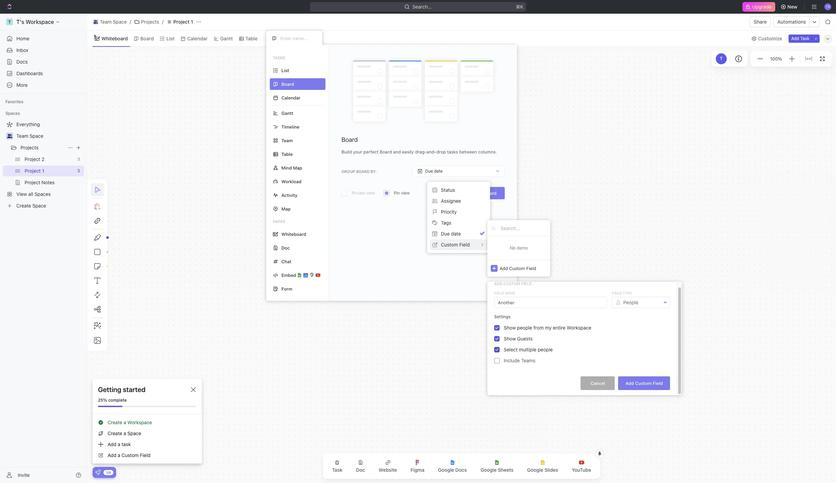 Task type: describe. For each thing, give the bounding box(es) containing it.
projects inside tree
[[21, 145, 39, 150]]

task button
[[327, 456, 348, 477]]

getting
[[98, 386, 121, 394]]

1 vertical spatial workspace
[[128, 420, 152, 425]]

multiple
[[519, 347, 537, 353]]

dashboards link
[[3, 68, 84, 79]]

google sheets button
[[476, 456, 520, 477]]

create for create a space
[[108, 430, 122, 436]]

teams
[[522, 358, 536, 363]]

date for due date dropdown button
[[435, 169, 443, 174]]

website
[[379, 467, 397, 473]]

1 horizontal spatial task
[[801, 36, 810, 41]]

1
[[191, 19, 193, 25]]

1 vertical spatial gantt
[[282, 110, 294, 116]]

Enter name... field
[[280, 35, 317, 41]]

inbox link
[[3, 45, 84, 56]]

user group image inside tree
[[7, 134, 12, 138]]

create a space
[[108, 430, 141, 436]]

add custom field button
[[619, 376, 671, 390]]

add task button
[[790, 34, 813, 43]]

status
[[441, 187, 456, 193]]

0 horizontal spatial team space link
[[16, 131, 83, 142]]

project
[[174, 19, 190, 25]]

project 1 link
[[165, 18, 195, 26]]

docs inside button
[[456, 467, 467, 473]]

add inside dropdown button
[[500, 265, 508, 271]]

⌘k
[[516, 4, 524, 10]]

google slides
[[528, 467, 559, 473]]

docs link
[[3, 56, 84, 67]]

board
[[357, 169, 370, 174]]

close image
[[191, 387, 196, 392]]

automations
[[778, 19, 807, 25]]

settings
[[495, 314, 511, 319]]

guests
[[518, 336, 533, 342]]

Select multiple people checkbox
[[495, 347, 500, 353]]

Enter name... text field
[[495, 297, 608, 308]]

0 vertical spatial whiteboard
[[102, 35, 128, 41]]

customize
[[759, 35, 783, 41]]

priority
[[441, 209, 457, 215]]

team inside sidebar navigation
[[16, 133, 28, 139]]

custom field
[[441, 242, 470, 248]]

assignee
[[441, 198, 462, 204]]

google docs button
[[433, 456, 473, 477]]

youtube button
[[567, 456, 597, 477]]

due for due date dropdown button
[[426, 169, 433, 174]]

Show Guests checkbox
[[495, 336, 500, 342]]

priority button
[[430, 207, 488, 217]]

0 horizontal spatial gantt
[[220, 35, 233, 41]]

cancel button
[[581, 376, 616, 390]]

new button
[[779, 1, 802, 12]]

1 horizontal spatial people
[[538, 347, 553, 353]]

onboarding checklist button image
[[95, 470, 101, 475]]

slides
[[545, 467, 559, 473]]

add custom field inside dropdown button
[[500, 265, 537, 271]]

figma
[[411, 467, 425, 473]]

chat
[[282, 259, 292, 264]]

automations button
[[775, 17, 810, 27]]

google slides button
[[522, 456, 564, 477]]

my
[[546, 325, 552, 331]]

25%
[[98, 398, 107, 403]]

due for due date button
[[441, 231, 450, 237]]

show for show people from my entire workspace
[[504, 325, 516, 331]]

add custom field button
[[488, 260, 551, 277]]

status button
[[430, 185, 488, 196]]

0 horizontal spatial doc
[[282, 245, 290, 250]]

whiteboard link
[[100, 34, 128, 43]]

home link
[[3, 33, 84, 44]]

by:
[[371, 169, 377, 174]]

field type
[[613, 291, 633, 295]]

custom inside button
[[636, 380, 652, 386]]

table inside table link
[[246, 35, 258, 41]]

100%
[[771, 56, 783, 61]]

show for show guests
[[504, 336, 516, 342]]

1 horizontal spatial projects link
[[133, 18, 161, 26]]

figma button
[[406, 456, 430, 477]]

0 horizontal spatial list
[[167, 35, 175, 41]]

list link
[[165, 34, 175, 43]]

activity
[[282, 192, 298, 198]]

type
[[624, 291, 633, 295]]

1 horizontal spatial calendar
[[282, 95, 301, 100]]

no items
[[510, 245, 528, 251]]

cancel
[[591, 380, 606, 386]]

youtube
[[572, 467, 592, 473]]

2 vertical spatial space
[[128, 430, 141, 436]]

table link
[[244, 34, 258, 43]]

0 vertical spatial map
[[293, 165, 303, 170]]

mind map
[[282, 165, 303, 170]]

favorites button
[[3, 98, 26, 106]]

2 vertical spatial board
[[483, 190, 497, 196]]

upgrade
[[753, 4, 773, 10]]

add task
[[792, 36, 810, 41]]

100% button
[[770, 55, 784, 63]]

share
[[755, 19, 768, 25]]

custom field button
[[430, 239, 488, 250]]

tags button
[[430, 217, 488, 228]]

0 vertical spatial calendar
[[187, 35, 208, 41]]

a for space
[[124, 430, 126, 436]]

calendar link
[[186, 34, 208, 43]]

field name
[[495, 291, 516, 295]]

a for task
[[118, 441, 120, 447]]

google docs
[[439, 467, 467, 473]]

workload
[[282, 179, 302, 184]]

assignee button
[[430, 196, 488, 207]]

0 horizontal spatial people
[[518, 325, 533, 331]]

tags
[[441, 220, 452, 226]]

due date button
[[413, 166, 505, 177]]

1 horizontal spatial board
[[342, 136, 358, 143]]

include
[[504, 358, 520, 363]]

project 1
[[174, 19, 193, 25]]

google for google slides
[[528, 467, 544, 473]]

1 vertical spatial map
[[282, 206, 291, 211]]

mind
[[282, 165, 292, 170]]

0 vertical spatial board
[[141, 35, 154, 41]]

0 vertical spatial space
[[113, 19, 127, 25]]

google sheets
[[481, 467, 514, 473]]

add a custom field
[[108, 452, 151, 458]]

favorites
[[5, 99, 24, 104]]

name
[[506, 291, 516, 295]]



Task type: vqa. For each thing, say whether or not it's contained in the screenshot.
the top DOC
yes



Task type: locate. For each thing, give the bounding box(es) containing it.
view
[[275, 35, 286, 41]]

user group image inside 'team space' link
[[94, 20, 98, 24]]

1 vertical spatial whiteboard
[[282, 231, 306, 237]]

google inside button
[[481, 467, 497, 473]]

view button
[[266, 34, 289, 43]]

1 vertical spatial table
[[282, 151, 293, 157]]

0 vertical spatial people
[[518, 325, 533, 331]]

2 horizontal spatial team
[[282, 138, 293, 143]]

team up whiteboard link
[[100, 19, 112, 25]]

due date for due date button
[[441, 231, 461, 237]]

home
[[16, 36, 29, 41]]

show people from my entire workspace
[[504, 325, 592, 331]]

board
[[141, 35, 154, 41], [342, 136, 358, 143], [483, 190, 497, 196]]

1 vertical spatial user group image
[[7, 134, 12, 138]]

show up select
[[504, 336, 516, 342]]

1 horizontal spatial workspace
[[567, 325, 592, 331]]

google right the figma
[[439, 467, 455, 473]]

1 vertical spatial calendar
[[282, 95, 301, 100]]

date up status
[[435, 169, 443, 174]]

doc button
[[351, 456, 371, 477]]

team space up whiteboard link
[[100, 19, 127, 25]]

1 vertical spatial projects
[[21, 145, 39, 150]]

1 vertical spatial create
[[108, 430, 122, 436]]

people right multiple
[[538, 347, 553, 353]]

whiteboard
[[102, 35, 128, 41], [282, 231, 306, 237]]

0 horizontal spatial due
[[426, 169, 433, 174]]

team down the spaces
[[16, 133, 28, 139]]

tree containing team space
[[3, 119, 84, 211]]

date
[[435, 169, 443, 174], [452, 231, 461, 237]]

2 google from the left
[[481, 467, 497, 473]]

1 horizontal spatial table
[[282, 151, 293, 157]]

doc inside 'button'
[[356, 467, 365, 473]]

1 horizontal spatial doc
[[356, 467, 365, 473]]

1 vertical spatial task
[[332, 467, 343, 473]]

due date for due date dropdown button
[[426, 169, 443, 174]]

1 horizontal spatial space
[[113, 19, 127, 25]]

list down view
[[282, 68, 289, 73]]

1 vertical spatial show
[[504, 336, 516, 342]]

search...
[[413, 4, 432, 10]]

1 horizontal spatial gantt
[[282, 110, 294, 116]]

group board by:
[[342, 169, 377, 174]]

a
[[124, 420, 126, 425], [124, 430, 126, 436], [118, 441, 120, 447], [118, 452, 120, 458]]

create for create a workspace
[[108, 420, 122, 425]]

2 horizontal spatial board
[[483, 190, 497, 196]]

0 vertical spatial doc
[[282, 245, 290, 250]]

board link
[[139, 34, 154, 43]]

1 vertical spatial team space link
[[16, 131, 83, 142]]

0 vertical spatial team space link
[[91, 18, 129, 26]]

0 horizontal spatial whiteboard
[[102, 35, 128, 41]]

1 vertical spatial list
[[282, 68, 289, 73]]

table up mind
[[282, 151, 293, 157]]

add
[[792, 36, 800, 41], [500, 265, 508, 271], [495, 281, 503, 286], [626, 380, 635, 386], [108, 441, 117, 447], [108, 452, 117, 458]]

sidebar navigation
[[0, 14, 87, 483]]

2 / from the left
[[162, 19, 164, 25]]

due date inside dropdown button
[[426, 169, 443, 174]]

projects
[[141, 19, 159, 25], [21, 145, 39, 150]]

tree
[[3, 119, 84, 211]]

1 horizontal spatial /
[[162, 19, 164, 25]]

0 horizontal spatial user group image
[[7, 134, 12, 138]]

0 horizontal spatial space
[[30, 133, 43, 139]]

0 vertical spatial task
[[801, 36, 810, 41]]

a up the task
[[124, 430, 126, 436]]

0 vertical spatial projects link
[[133, 18, 161, 26]]

1 horizontal spatial user group image
[[94, 20, 98, 24]]

people button
[[613, 297, 670, 308]]

no
[[510, 245, 516, 251]]

due date button
[[430, 228, 488, 239]]

new
[[788, 4, 798, 10]]

calendar down 1
[[187, 35, 208, 41]]

due date
[[426, 169, 443, 174], [441, 231, 461, 237]]

1 horizontal spatial due
[[441, 231, 450, 237]]

google left the slides at the bottom of the page
[[528, 467, 544, 473]]

field
[[460, 242, 470, 248], [527, 265, 537, 271], [522, 281, 532, 286], [495, 291, 505, 295], [613, 291, 623, 295], [653, 380, 664, 386], [140, 452, 151, 458]]

0 horizontal spatial projects link
[[21, 142, 65, 153]]

0 vertical spatial user group image
[[94, 20, 98, 24]]

task down 'automations' "button"
[[801, 36, 810, 41]]

/
[[130, 19, 131, 25], [162, 19, 164, 25]]

list
[[167, 35, 175, 41], [282, 68, 289, 73]]

0 vertical spatial docs
[[16, 59, 28, 65]]

gantt left table link
[[220, 35, 233, 41]]

1/4
[[106, 470, 111, 474]]

0 vertical spatial due date
[[426, 169, 443, 174]]

google for google docs
[[439, 467, 455, 473]]

3 google from the left
[[528, 467, 544, 473]]

create a workspace
[[108, 420, 152, 425]]

include teams
[[504, 358, 536, 363]]

1 horizontal spatial docs
[[456, 467, 467, 473]]

show
[[504, 325, 516, 331], [504, 336, 516, 342]]

Search... text field
[[501, 223, 547, 233]]

whiteboard up chat
[[282, 231, 306, 237]]

0 vertical spatial due
[[426, 169, 433, 174]]

2 create from the top
[[108, 430, 122, 436]]

1 vertical spatial due
[[441, 231, 450, 237]]

team space down the spaces
[[16, 133, 43, 139]]

date up custom field
[[452, 231, 461, 237]]

entire
[[553, 325, 566, 331]]

due inside due date button
[[441, 231, 450, 237]]

gantt up timeline
[[282, 110, 294, 116]]

create up add a task
[[108, 430, 122, 436]]

task
[[122, 441, 131, 447]]

1 vertical spatial projects link
[[21, 142, 65, 153]]

task
[[801, 36, 810, 41], [332, 467, 343, 473]]

1 vertical spatial board
[[342, 136, 358, 143]]

0 horizontal spatial /
[[130, 19, 131, 25]]

0 horizontal spatial table
[[246, 35, 258, 41]]

google left sheets
[[481, 467, 497, 473]]

0 vertical spatial date
[[435, 169, 443, 174]]

a up 'create a space'
[[124, 420, 126, 425]]

team space link
[[91, 18, 129, 26], [16, 131, 83, 142]]

items
[[517, 245, 528, 251]]

form
[[282, 286, 293, 291]]

google for google sheets
[[481, 467, 497, 473]]

add custom field inside button
[[626, 380, 664, 386]]

gantt link
[[219, 34, 233, 43]]

workspace right entire
[[567, 325, 592, 331]]

gantt
[[220, 35, 233, 41], [282, 110, 294, 116]]

date inside due date button
[[452, 231, 461, 237]]

add custom field
[[500, 265, 537, 271], [495, 281, 532, 286], [626, 380, 664, 386]]

0 horizontal spatial date
[[435, 169, 443, 174]]

0 vertical spatial projects
[[141, 19, 159, 25]]

due date up custom field
[[441, 231, 461, 237]]

a left the task
[[118, 441, 120, 447]]

task left doc 'button'
[[332, 467, 343, 473]]

2 vertical spatial add custom field
[[626, 380, 664, 386]]

due date up status
[[426, 169, 443, 174]]

team
[[100, 19, 112, 25], [16, 133, 28, 139], [282, 138, 293, 143]]

started
[[123, 386, 146, 394]]

docs
[[16, 59, 28, 65], [456, 467, 467, 473]]

1 / from the left
[[130, 19, 131, 25]]

calendar
[[187, 35, 208, 41], [282, 95, 301, 100]]

tree inside sidebar navigation
[[3, 119, 84, 211]]

share button
[[751, 16, 772, 27]]

workspace up 'create a space'
[[128, 420, 152, 425]]

due inside due date dropdown button
[[426, 169, 433, 174]]

a for workspace
[[124, 420, 126, 425]]

team down timeline
[[282, 138, 293, 143]]

list down project 1 link
[[167, 35, 175, 41]]

1 vertical spatial date
[[452, 231, 461, 237]]

sheets
[[498, 467, 514, 473]]

1 horizontal spatial whiteboard
[[282, 231, 306, 237]]

upgrade link
[[743, 2, 776, 12]]

spaces
[[5, 111, 20, 116]]

user group image
[[94, 20, 98, 24], [7, 134, 12, 138]]

2 horizontal spatial google
[[528, 467, 544, 473]]

select multiple people
[[504, 347, 553, 353]]

1 horizontal spatial google
[[481, 467, 497, 473]]

show guests
[[504, 336, 533, 342]]

map right mind
[[293, 165, 303, 170]]

whiteboard left the board link
[[102, 35, 128, 41]]

0 horizontal spatial team space
[[16, 133, 43, 139]]

1 vertical spatial space
[[30, 133, 43, 139]]

25% complete
[[98, 398, 127, 403]]

map down activity
[[282, 206, 291, 211]]

1 google from the left
[[439, 467, 455, 473]]

due date inside button
[[441, 231, 461, 237]]

1 create from the top
[[108, 420, 122, 425]]

0 horizontal spatial google
[[439, 467, 455, 473]]

0 horizontal spatial docs
[[16, 59, 28, 65]]

date inside due date dropdown button
[[435, 169, 443, 174]]

doc right task button
[[356, 467, 365, 473]]

1 horizontal spatial team space link
[[91, 18, 129, 26]]

space inside tree
[[30, 133, 43, 139]]

create up 'create a space'
[[108, 420, 122, 425]]

docs inside sidebar navigation
[[16, 59, 28, 65]]

doc
[[282, 245, 290, 250], [356, 467, 365, 473]]

invite
[[18, 472, 30, 478]]

people up guests
[[518, 325, 533, 331]]

0 horizontal spatial workspace
[[128, 420, 152, 425]]

select
[[504, 347, 518, 353]]

calendar up timeline
[[282, 95, 301, 100]]

1 vertical spatial add custom field
[[495, 281, 532, 286]]

0 horizontal spatial team
[[16, 133, 28, 139]]

0 horizontal spatial calendar
[[187, 35, 208, 41]]

date for due date button
[[452, 231, 461, 237]]

0 horizontal spatial projects
[[21, 145, 39, 150]]

show right show people from my entire workspace checkbox
[[504, 325, 516, 331]]

embed
[[282, 272, 296, 278]]

people
[[518, 325, 533, 331], [538, 347, 553, 353]]

1 vertical spatial doc
[[356, 467, 365, 473]]

team space inside tree
[[16, 133, 43, 139]]

1 horizontal spatial projects
[[141, 19, 159, 25]]

complete
[[108, 398, 127, 403]]

1 horizontal spatial date
[[452, 231, 461, 237]]

view button
[[266, 30, 289, 46]]

0 vertical spatial gantt
[[220, 35, 233, 41]]

field inside button
[[653, 380, 664, 386]]

1 horizontal spatial team
[[100, 19, 112, 25]]

1 vertical spatial team space
[[16, 133, 43, 139]]

customize button
[[750, 34, 785, 43]]

2 show from the top
[[504, 336, 516, 342]]

projects link inside tree
[[21, 142, 65, 153]]

0 vertical spatial list
[[167, 35, 175, 41]]

space
[[113, 19, 127, 25], [30, 133, 43, 139], [128, 430, 141, 436]]

1 vertical spatial docs
[[456, 467, 467, 473]]

2 horizontal spatial space
[[128, 430, 141, 436]]

0 vertical spatial add custom field
[[500, 265, 537, 271]]

1 vertical spatial due date
[[441, 231, 461, 237]]

a for custom
[[118, 452, 120, 458]]

group
[[342, 169, 356, 174]]

0 horizontal spatial task
[[332, 467, 343, 473]]

getting started
[[98, 386, 146, 394]]

1 horizontal spatial list
[[282, 68, 289, 73]]

doc up chat
[[282, 245, 290, 250]]

a down add a task
[[118, 452, 120, 458]]

0 horizontal spatial board
[[141, 35, 154, 41]]

dashboards
[[16, 70, 43, 76]]

0 vertical spatial table
[[246, 35, 258, 41]]

1 vertical spatial people
[[538, 347, 553, 353]]

table right 'gantt' link
[[246, 35, 258, 41]]

onboarding checklist button element
[[95, 470, 101, 475]]

0 vertical spatial create
[[108, 420, 122, 425]]

from
[[534, 325, 544, 331]]

1 horizontal spatial team space
[[100, 19, 127, 25]]

map
[[293, 165, 303, 170], [282, 206, 291, 211]]

1 horizontal spatial map
[[293, 165, 303, 170]]

Show people from my entire Workspace checkbox
[[495, 325, 500, 331]]

1 show from the top
[[504, 325, 516, 331]]

website button
[[374, 456, 403, 477]]

0 vertical spatial show
[[504, 325, 516, 331]]

0 horizontal spatial map
[[282, 206, 291, 211]]

0 vertical spatial team space
[[100, 19, 127, 25]]

Include Teams checkbox
[[495, 358, 500, 363]]

0 vertical spatial workspace
[[567, 325, 592, 331]]



